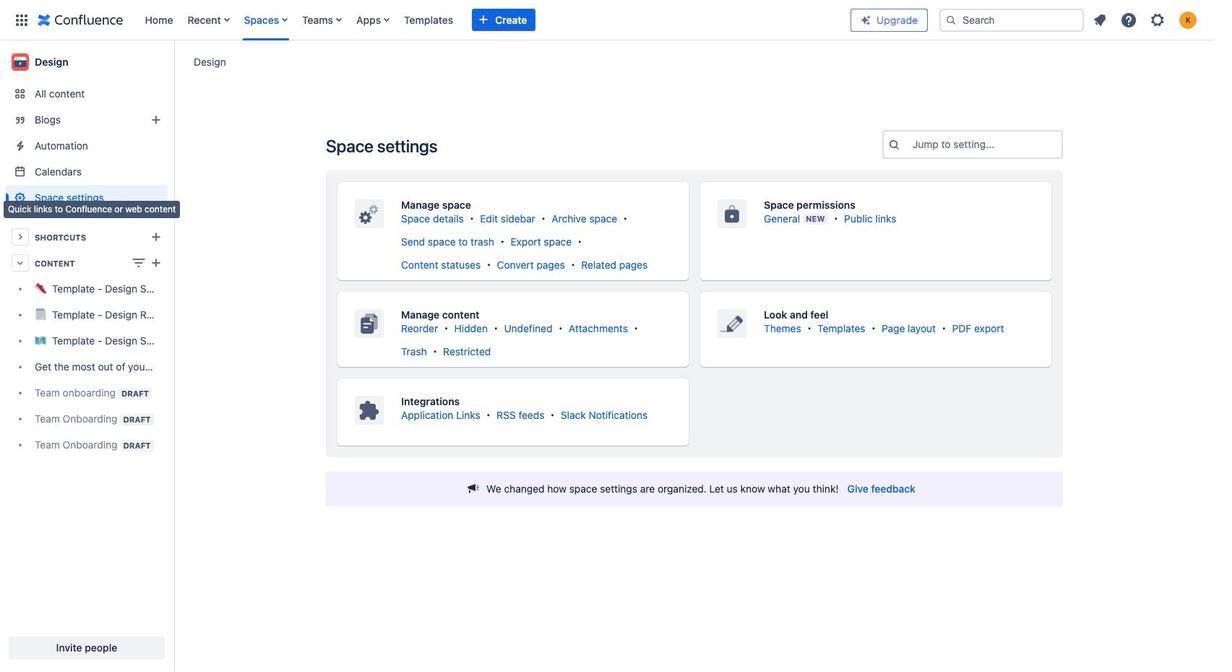 Task type: describe. For each thing, give the bounding box(es) containing it.
global element
[[9, 0, 851, 40]]

search image
[[946, 14, 957, 26]]

notification icon image
[[1092, 11, 1109, 29]]

collapse sidebar image
[[158, 48, 189, 77]]

change view image
[[130, 254, 147, 272]]

appswitcher icon image
[[13, 11, 30, 29]]

create a blog image
[[147, 111, 165, 129]]

your profile and preferences image
[[1180, 11, 1197, 29]]

list for premium icon
[[1087, 7, 1206, 33]]

settings icon image
[[1149, 11, 1167, 29]]



Task type: locate. For each thing, give the bounding box(es) containing it.
Search settings text field
[[913, 137, 916, 152]]

add shortcut image
[[147, 228, 165, 246]]

premium image
[[860, 14, 872, 26]]

list
[[138, 0, 851, 40], [1087, 7, 1206, 33]]

confluence image
[[38, 11, 123, 29], [38, 11, 123, 29]]

banner
[[0, 0, 1214, 40]]

tree
[[6, 276, 168, 458]]

space element
[[0, 40, 173, 672]]

None search field
[[940, 8, 1084, 31]]

tree inside space element
[[6, 276, 168, 458]]

0 horizontal spatial list
[[138, 0, 851, 40]]

help icon image
[[1120, 11, 1138, 29]]

create image
[[147, 254, 165, 272]]

Search field
[[940, 8, 1084, 31]]

1 horizontal spatial list
[[1087, 7, 1206, 33]]

list for appswitcher icon
[[138, 0, 851, 40]]



Task type: vqa. For each thing, say whether or not it's contained in the screenshot.
no restrictions image
no



